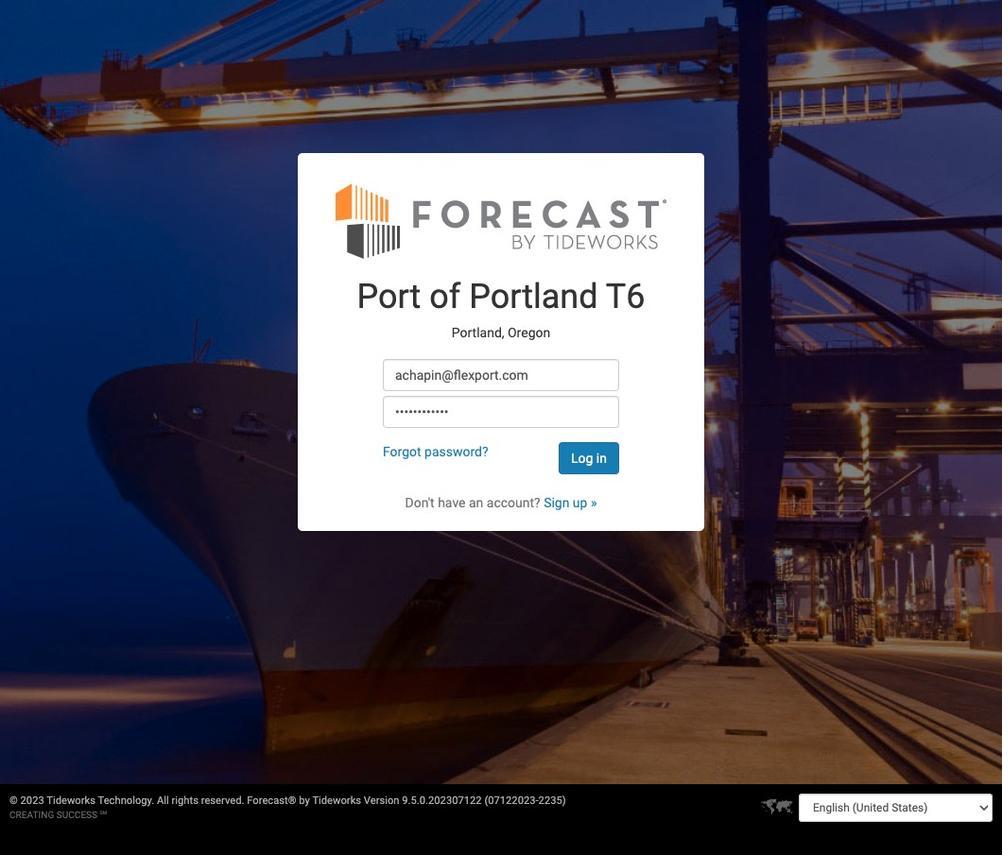 Task type: describe. For each thing, give the bounding box(es) containing it.
creating
[[9, 811, 54, 821]]

port of portland t6 portland, oregon
[[357, 277, 645, 340]]

port
[[357, 277, 421, 317]]

©
[[9, 795, 18, 808]]

of
[[430, 277, 461, 317]]

sign up » link
[[544, 496, 597, 511]]

portland,
[[452, 325, 505, 340]]

forecast® by tideworks image
[[336, 182, 667, 260]]

»
[[591, 496, 597, 511]]

forgot password? log in
[[383, 445, 607, 466]]

by
[[299, 795, 310, 808]]

℠
[[100, 811, 107, 821]]

don't
[[405, 496, 435, 511]]

all
[[157, 795, 169, 808]]

oregon
[[508, 325, 551, 340]]

© 2023 tideworks technology. all rights reserved. forecast® by tideworks version 9.5.0.202307122 (07122023-2235) creating success ℠
[[9, 795, 566, 821]]

in
[[597, 451, 607, 466]]

an
[[469, 496, 484, 511]]

2023
[[20, 795, 44, 808]]

have
[[438, 496, 466, 511]]

sign
[[544, 496, 570, 511]]

technology.
[[98, 795, 154, 808]]

up
[[573, 496, 588, 511]]

Email or username text field
[[383, 359, 619, 392]]

1 tideworks from the left
[[47, 795, 96, 808]]



Task type: locate. For each thing, give the bounding box(es) containing it.
success
[[56, 811, 97, 821]]

forgot password? link
[[383, 445, 489, 460]]

tideworks
[[47, 795, 96, 808], [312, 795, 361, 808]]

log in button
[[559, 443, 619, 475]]

rights
[[172, 795, 199, 808]]

2235)
[[539, 795, 566, 808]]

t6
[[606, 277, 645, 317]]

(07122023-
[[485, 795, 539, 808]]

portland
[[469, 277, 598, 317]]

0 horizontal spatial tideworks
[[47, 795, 96, 808]]

don't have an account? sign up »
[[405, 496, 597, 511]]

version
[[364, 795, 400, 808]]

forecast®
[[247, 795, 297, 808]]

account?
[[487, 496, 541, 511]]

tideworks up success
[[47, 795, 96, 808]]

forgot
[[383, 445, 421, 460]]

9.5.0.202307122
[[402, 795, 482, 808]]

Password password field
[[383, 396, 619, 428]]

log
[[571, 451, 593, 466]]

2 tideworks from the left
[[312, 795, 361, 808]]

password?
[[425, 445, 489, 460]]

tideworks right by
[[312, 795, 361, 808]]

1 horizontal spatial tideworks
[[312, 795, 361, 808]]

reserved.
[[201, 795, 244, 808]]



Task type: vqa. For each thing, say whether or not it's contained in the screenshot.
Version
yes



